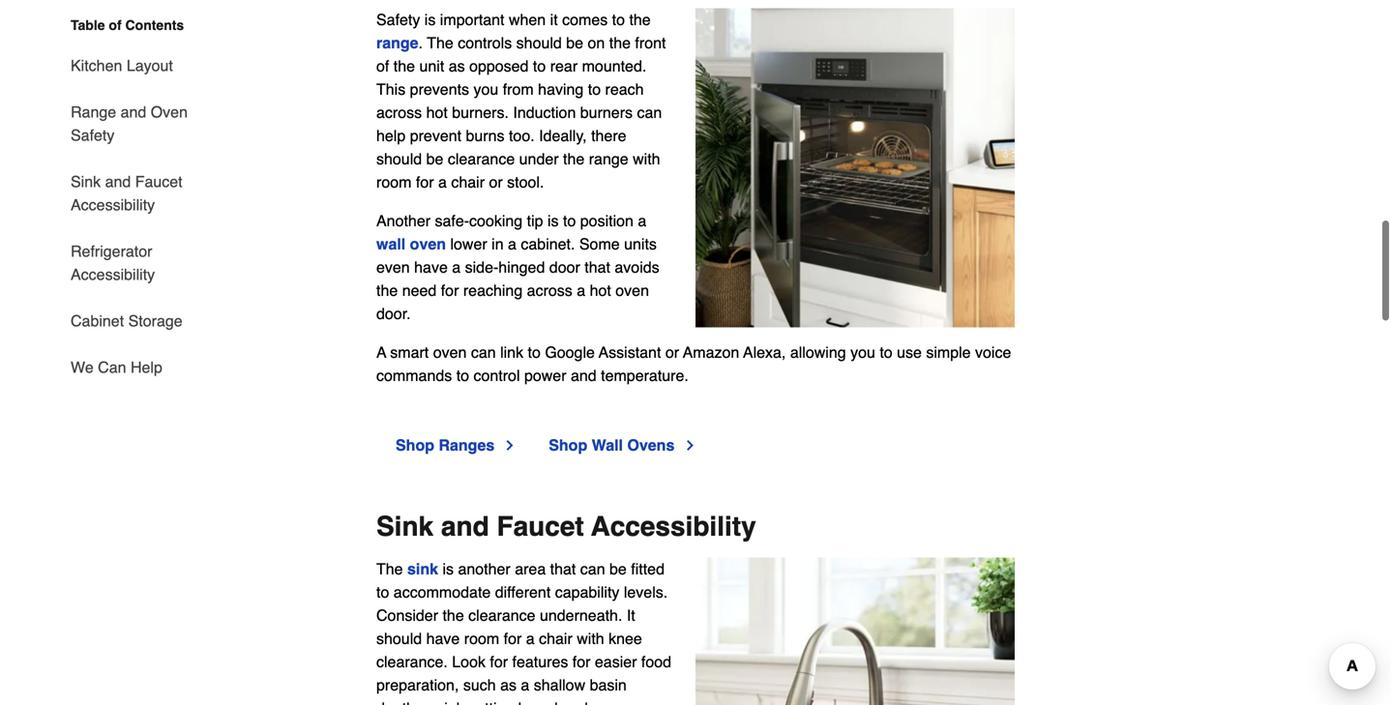Task type: vqa. For each thing, say whether or not it's contained in the screenshot.
A woman hanging a fresh wreath on a black wood fence. Image
no



Task type: describe. For each thing, give the bounding box(es) containing it.
burners
[[580, 107, 633, 125]]

a brushed nickel pull-down faucet and a wood cutting board over a kitchen sink. image
[[696, 562, 1015, 706]]

food
[[642, 657, 672, 675]]

as inside . the controls should be on the front of the unit as opposed to rear mounted. this prevents you from having to reach across hot burners. induction burners can help prevent burns too. ideally, there should be clearance under the range with room for a chair or stool.
[[449, 61, 465, 79]]

lower in a cabinet. some units even have a side-hinged door that avoids the need for reaching across a hot oven door.
[[376, 239, 660, 327]]

kitchen layout link
[[71, 43, 173, 89]]

commands
[[376, 371, 452, 388]]

clearance.
[[376, 657, 448, 675]]

capability
[[555, 587, 620, 605]]

hot inside . the controls should be on the front of the unit as opposed to rear mounted. this prevents you from having to reach across hot burners. induction burners can help prevent burns too. ideally, there should be clearance under the range with room for a chair or stool.
[[426, 107, 448, 125]]

prevents
[[410, 84, 469, 102]]

refrigerator accessibility link
[[71, 228, 200, 298]]

you inside . the controls should be on the front of the unit as opposed to rear mounted. this prevents you from having to reach across hot burners. induction burners can help prevent burns too. ideally, there should be clearance under the range with room for a chair or stool.
[[474, 84, 499, 102]]

oven inside another safe-cooking tip is to position a wall oven
[[410, 239, 446, 257]]

1 vertical spatial faucet
[[497, 515, 584, 546]]

hinged
[[499, 262, 545, 280]]

cabinet storage
[[71, 312, 183, 330]]

in
[[492, 239, 504, 257]]

contents
[[125, 17, 184, 33]]

sink link
[[407, 564, 438, 582]]

safety inside the range and oven safety
[[71, 126, 115, 144]]

and inside is another area that can be fitted to accommodate different capability levels. consider the clearance underneath. it should have room for a chair with knee clearance. look for features for easier food preparation, such as a shallow basin depth, a sink cutting board and an
[[562, 703, 588, 706]]

having
[[538, 84, 584, 102]]

controls
[[458, 38, 512, 56]]

sink and faucet accessibility inside sink and faucet accessibility link
[[71, 173, 183, 214]]

table
[[71, 17, 105, 33]]

a inside . the controls should be on the front of the unit as opposed to rear mounted. this prevents you from having to reach across hot burners. induction burners can help prevent burns too. ideally, there should be clearance under the range with room for a chair or stool.
[[438, 177, 447, 195]]

clearance inside . the controls should be on the front of the unit as opposed to rear mounted. this prevents you from having to reach across hot burners. induction burners can help prevent burns too. ideally, there should be clearance under the range with room for a chair or stool.
[[448, 154, 515, 172]]

control
[[474, 371, 520, 388]]

mounted.
[[582, 61, 647, 79]]

as inside is another area that can be fitted to accommodate different capability levels. consider the clearance underneath. it should have room for a chair with knee clearance. look for features for easier food preparation, such as a shallow basin depth, a sink cutting board and an
[[500, 680, 517, 698]]

1 horizontal spatial sink
[[376, 515, 434, 546]]

a down preparation, on the bottom left
[[424, 703, 432, 706]]

to right link
[[528, 347, 541, 365]]

or inside a smart oven can link to google assistant or amazon alexa, allowing you to use simple voice commands to control power and temperature.
[[666, 347, 679, 365]]

a right in
[[508, 239, 517, 257]]

of inside . the controls should be on the front of the unit as opposed to rear mounted. this prevents you from having to reach across hot burners. induction burners can help prevent burns too. ideally, there should be clearance under the range with room for a chair or stool.
[[376, 61, 389, 79]]

faucet inside sink and faucet accessibility link
[[135, 173, 183, 191]]

sink inside is another area that can be fitted to accommodate different capability levels. consider the clearance underneath. it should have room for a chair with knee clearance. look for features for easier food preparation, such as a shallow basin depth, a sink cutting board and an
[[437, 703, 464, 706]]

cabinet storage link
[[71, 298, 183, 345]]

range link
[[376, 38, 419, 56]]

amazon
[[683, 347, 740, 365]]

prevent
[[410, 131, 462, 148]]

can inside a smart oven can link to google assistant or amazon alexa, allowing you to use simple voice commands to control power and temperature.
[[471, 347, 496, 365]]

and inside a smart oven can link to google assistant or amazon alexa, allowing you to use simple voice commands to control power and temperature.
[[571, 371, 597, 388]]

smart
[[390, 347, 429, 365]]

knee
[[609, 634, 642, 652]]

it
[[627, 611, 636, 628]]

some
[[580, 239, 620, 257]]

this
[[376, 84, 406, 102]]

clearance inside is another area that can be fitted to accommodate different capability levels. consider the clearance underneath. it should have room for a chair with knee clearance. look for features for easier food preparation, such as a shallow basin depth, a sink cutting board and an
[[469, 611, 536, 628]]

a
[[376, 347, 386, 365]]

we
[[71, 359, 94, 376]]

depth,
[[376, 703, 420, 706]]

features
[[512, 657, 568, 675]]

comes
[[562, 14, 608, 32]]

door
[[550, 262, 581, 280]]

cooking
[[469, 216, 523, 234]]

the inside safety is important when it comes to the range
[[630, 14, 651, 32]]

fitted
[[631, 564, 665, 582]]

stool.
[[507, 177, 544, 195]]

can
[[98, 359, 126, 376]]

to inside safety is important when it comes to the range
[[612, 14, 625, 32]]

0 vertical spatial should
[[516, 38, 562, 56]]

front
[[635, 38, 666, 56]]

allowing
[[791, 347, 846, 365]]

units
[[624, 239, 657, 257]]

a smart oven can link to google assistant or amazon alexa, allowing you to use simple voice commands to control power and temperature.
[[376, 347, 1012, 388]]

. the controls should be on the front of the unit as opposed to rear mounted. this prevents you from having to reach across hot burners. induction burners can help prevent burns too. ideally, there should be clearance under the range with room for a chair or stool.
[[376, 38, 666, 195]]

need
[[402, 285, 437, 303]]

position
[[580, 216, 634, 234]]

a stainless steel wall oven with a left-hinged door in a white accessible kitchen. image
[[696, 12, 1015, 331]]

0 horizontal spatial the
[[376, 564, 403, 582]]

burners.
[[452, 107, 509, 125]]

with inside is another area that can be fitted to accommodate different capability levels. consider the clearance underneath. it should have room for a chair with knee clearance. look for features for easier food preparation, such as a shallow basin depth, a sink cutting board and an
[[577, 634, 605, 652]]

to left use
[[880, 347, 893, 365]]

lower
[[450, 239, 487, 257]]

the sink
[[376, 564, 438, 582]]

that inside lower in a cabinet. some units even have a side-hinged door that avoids the need for reaching across a hot oven door.
[[585, 262, 611, 280]]

the inside is another area that can be fitted to accommodate different capability levels. consider the clearance underneath. it should have room for a chair with knee clearance. look for features for easier food preparation, such as a shallow basin depth, a sink cutting board and an
[[443, 611, 464, 628]]

it
[[550, 14, 558, 32]]

help
[[131, 359, 162, 376]]

such
[[463, 680, 496, 698]]

room inside is another area that can be fitted to accommodate different capability levels. consider the clearance underneath. it should have room for a chair with knee clearance. look for features for easier food preparation, such as a shallow basin depth, a sink cutting board and an
[[464, 634, 500, 652]]

consider
[[376, 611, 438, 628]]

can inside . the controls should be on the front of the unit as opposed to rear mounted. this prevents you from having to reach across hot burners. induction burners can help prevent burns too. ideally, there should be clearance under the range with room for a chair or stool.
[[637, 107, 662, 125]]

accommodate
[[394, 587, 491, 605]]

voice
[[976, 347, 1012, 365]]

to inside another safe-cooking tip is to position a wall oven
[[563, 216, 576, 234]]

shallow
[[534, 680, 586, 698]]

google
[[545, 347, 595, 365]]

board
[[519, 703, 558, 706]]

oven inside lower in a cabinet. some units even have a side-hinged door that avoids the need for reaching across a hot oven door.
[[616, 285, 649, 303]]

shop wall ovens
[[549, 440, 675, 458]]

chevron right image for shop wall ovens
[[683, 442, 698, 457]]

with inside . the controls should be on the front of the unit as opposed to rear mounted. this prevents you from having to reach across hot burners. induction burners can help prevent burns too. ideally, there should be clearance under the range with room for a chair or stool.
[[633, 154, 661, 172]]

a down door
[[577, 285, 586, 303]]

for inside . the controls should be on the front of the unit as opposed to rear mounted. this prevents you from having to reach across hot burners. induction burners can help prevent burns too. ideally, there should be clearance under the range with room for a chair or stool.
[[416, 177, 434, 195]]

1 vertical spatial should
[[376, 154, 422, 172]]

shop ranges link
[[396, 438, 518, 461]]

range and oven safety
[[71, 103, 188, 144]]

we can help link
[[71, 345, 162, 379]]

help
[[376, 131, 406, 148]]

kitchen layout
[[71, 57, 173, 75]]

for up shallow
[[573, 657, 591, 675]]

range inside safety is important when it comes to the range
[[376, 38, 419, 56]]

look
[[452, 657, 486, 675]]

alexa,
[[744, 347, 786, 365]]

preparation,
[[376, 680, 459, 698]]



Task type: locate. For each thing, give the bounding box(es) containing it.
there
[[591, 131, 627, 148]]

sink up accommodate at the left bottom
[[407, 564, 438, 582]]

you right allowing
[[851, 347, 876, 365]]

chair up features
[[539, 634, 573, 652]]

1 horizontal spatial you
[[851, 347, 876, 365]]

for inside lower in a cabinet. some units even have a side-hinged door that avoids the need for reaching across a hot oven door.
[[441, 285, 459, 303]]

sink up the sink
[[376, 515, 434, 546]]

1 vertical spatial can
[[471, 347, 496, 365]]

0 horizontal spatial as
[[449, 61, 465, 79]]

sink down such
[[437, 703, 464, 706]]

have inside is another area that can be fitted to accommodate different capability levels. consider the clearance underneath. it should have room for a chair with knee clearance. look for features for easier food preparation, such as a shallow basin depth, a sink cutting board and an
[[426, 634, 460, 652]]

0 vertical spatial that
[[585, 262, 611, 280]]

oven down avoids at the top
[[616, 285, 649, 303]]

opposed
[[469, 61, 529, 79]]

tip
[[527, 216, 543, 234]]

2 vertical spatial oven
[[433, 347, 467, 365]]

with down underneath.
[[577, 634, 605, 652]]

0 horizontal spatial shop
[[396, 440, 435, 458]]

for up another
[[416, 177, 434, 195]]

0 horizontal spatial chevron right image
[[503, 442, 518, 457]]

range
[[376, 38, 419, 56], [589, 154, 629, 172]]

2 vertical spatial be
[[610, 564, 627, 582]]

1 horizontal spatial chevron right image
[[683, 442, 698, 457]]

.
[[419, 38, 423, 56]]

different
[[495, 587, 551, 605]]

cabinet.
[[521, 239, 575, 257]]

0 vertical spatial range
[[376, 38, 419, 56]]

across up help
[[376, 107, 422, 125]]

room up another
[[376, 177, 412, 195]]

of right table
[[109, 17, 122, 33]]

sink
[[71, 173, 101, 191], [376, 515, 434, 546]]

0 horizontal spatial of
[[109, 17, 122, 33]]

0 vertical spatial as
[[449, 61, 465, 79]]

or
[[489, 177, 503, 195], [666, 347, 679, 365]]

the right on
[[609, 38, 631, 56]]

to
[[612, 14, 625, 32], [533, 61, 546, 79], [588, 84, 601, 102], [563, 216, 576, 234], [528, 347, 541, 365], [880, 347, 893, 365], [457, 371, 469, 388], [376, 587, 389, 605]]

be left on
[[566, 38, 584, 56]]

room inside . the controls should be on the front of the unit as opposed to rear mounted. this prevents you from having to reach across hot burners. induction burners can help prevent burns too. ideally, there should be clearance under the range with room for a chair or stool.
[[376, 177, 412, 195]]

2 horizontal spatial be
[[610, 564, 627, 582]]

0 vertical spatial sink and faucet accessibility
[[71, 173, 183, 214]]

1 vertical spatial oven
[[616, 285, 649, 303]]

with down reach
[[633, 154, 661, 172]]

0 horizontal spatial sink and faucet accessibility
[[71, 173, 183, 214]]

0 horizontal spatial hot
[[426, 107, 448, 125]]

chair inside . the controls should be on the front of the unit as opposed to rear mounted. this prevents you from having to reach across hot burners. induction burners can help prevent burns too. ideally, there should be clearance under the range with room for a chair or stool.
[[451, 177, 485, 195]]

and up another
[[441, 515, 489, 546]]

layout
[[127, 57, 173, 75]]

clearance down burns at left
[[448, 154, 515, 172]]

1 horizontal spatial with
[[633, 154, 661, 172]]

chair up safe- at the left of the page
[[451, 177, 485, 195]]

0 horizontal spatial faucet
[[135, 173, 183, 191]]

sink and faucet accessibility up refrigerator
[[71, 173, 183, 214]]

and inside sink and faucet accessibility link
[[105, 173, 131, 191]]

0 horizontal spatial you
[[474, 84, 499, 102]]

0 vertical spatial room
[[376, 177, 412, 195]]

0 vertical spatial can
[[637, 107, 662, 125]]

1 vertical spatial sink
[[376, 515, 434, 546]]

oven
[[151, 103, 188, 121]]

2 vertical spatial can
[[580, 564, 605, 582]]

unit
[[420, 61, 444, 79]]

area
[[515, 564, 546, 582]]

and down google
[[571, 371, 597, 388]]

range up this
[[376, 38, 419, 56]]

chair inside is another area that can be fitted to accommodate different capability levels. consider the clearance underneath. it should have room for a chair with knee clearance. look for features for easier food preparation, such as a shallow basin depth, a sink cutting board and an
[[539, 634, 573, 652]]

be
[[566, 38, 584, 56], [426, 154, 444, 172], [610, 564, 627, 582]]

for right 'look'
[[490, 657, 508, 675]]

the inside lower in a cabinet. some units even have a side-hinged door that avoids the need for reaching across a hot oven door.
[[376, 285, 398, 303]]

ideally,
[[539, 131, 587, 148]]

oven right smart
[[433, 347, 467, 365]]

0 vertical spatial faucet
[[135, 173, 183, 191]]

kitchen
[[71, 57, 122, 75]]

sink inside 'sink and faucet accessibility'
[[71, 173, 101, 191]]

table of contents element
[[55, 15, 200, 379]]

as right the unit
[[449, 61, 465, 79]]

1 horizontal spatial across
[[527, 285, 573, 303]]

a inside another safe-cooking tip is to position a wall oven
[[638, 216, 647, 234]]

safe-
[[435, 216, 469, 234]]

0 vertical spatial safety
[[376, 14, 420, 32]]

when
[[509, 14, 546, 32]]

the right '.'
[[427, 38, 454, 56]]

1 vertical spatial chair
[[539, 634, 573, 652]]

1 horizontal spatial or
[[666, 347, 679, 365]]

0 vertical spatial be
[[566, 38, 584, 56]]

1 horizontal spatial room
[[464, 634, 500, 652]]

a
[[438, 177, 447, 195], [638, 216, 647, 234], [508, 239, 517, 257], [452, 262, 461, 280], [577, 285, 586, 303], [526, 634, 535, 652], [521, 680, 530, 698], [424, 703, 432, 706]]

0 vertical spatial hot
[[426, 107, 448, 125]]

1 vertical spatial sink
[[437, 703, 464, 706]]

1 horizontal spatial that
[[585, 262, 611, 280]]

hot inside lower in a cabinet. some units even have a side-hinged door that avoids the need for reaching across a hot oven door.
[[590, 285, 611, 303]]

for right the need
[[441, 285, 459, 303]]

0 vertical spatial oven
[[410, 239, 446, 257]]

1 horizontal spatial chair
[[539, 634, 573, 652]]

0 vertical spatial accessibility
[[71, 196, 155, 214]]

we can help
[[71, 359, 162, 376]]

storage
[[128, 312, 183, 330]]

safety up 'range' link
[[376, 14, 420, 32]]

that
[[585, 262, 611, 280], [550, 564, 576, 582]]

shop left wall
[[549, 440, 588, 458]]

0 vertical spatial the
[[427, 38, 454, 56]]

0 vertical spatial with
[[633, 154, 661, 172]]

important
[[440, 14, 505, 32]]

the down accommodate at the left bottom
[[443, 611, 464, 628]]

underneath.
[[540, 611, 623, 628]]

0 horizontal spatial safety
[[71, 126, 115, 144]]

hot down some at the left top
[[590, 285, 611, 303]]

accessibility up refrigerator
[[71, 196, 155, 214]]

have up the need
[[414, 262, 448, 280]]

a up board
[[521, 680, 530, 698]]

a up units
[[638, 216, 647, 234]]

0 vertical spatial sink
[[71, 173, 101, 191]]

1 horizontal spatial as
[[500, 680, 517, 698]]

1 vertical spatial clearance
[[469, 611, 536, 628]]

1 horizontal spatial shop
[[549, 440, 588, 458]]

be inside is another area that can be fitted to accommodate different capability levels. consider the clearance underneath. it should have room for a chair with knee clearance. look for features for easier food preparation, such as a shallow basin depth, a sink cutting board and an
[[610, 564, 627, 582]]

2 vertical spatial is
[[443, 564, 454, 582]]

1 vertical spatial you
[[851, 347, 876, 365]]

range
[[71, 103, 116, 121]]

or left stool.
[[489, 177, 503, 195]]

1 horizontal spatial of
[[376, 61, 389, 79]]

shop for shop ranges
[[396, 440, 435, 458]]

range and oven safety link
[[71, 89, 200, 159]]

table of contents
[[71, 17, 184, 33]]

2 horizontal spatial is
[[548, 216, 559, 234]]

refrigerator accessibility
[[71, 242, 155, 284]]

the up front
[[630, 14, 651, 32]]

should down help
[[376, 154, 422, 172]]

side-
[[465, 262, 499, 280]]

accessibility up fitted
[[591, 515, 757, 546]]

faucet up area
[[497, 515, 584, 546]]

1 chevron right image from the left
[[503, 442, 518, 457]]

use
[[897, 347, 922, 365]]

chevron right image right ranges
[[503, 442, 518, 457]]

should down consider
[[376, 634, 422, 652]]

safety inside safety is important when it comes to the range
[[376, 14, 420, 32]]

0 vertical spatial or
[[489, 177, 503, 195]]

power
[[525, 371, 567, 388]]

room
[[376, 177, 412, 195], [464, 634, 500, 652]]

and inside the range and oven safety
[[121, 103, 146, 121]]

1 vertical spatial be
[[426, 154, 444, 172]]

ovens
[[628, 440, 675, 458]]

is another area that can be fitted to accommodate different capability levels. consider the clearance underneath. it should have room for a chair with knee clearance. look for features for easier food preparation, such as a shallow basin depth, a sink cutting board and an
[[376, 564, 672, 706]]

wall
[[592, 440, 623, 458]]

is up accommodate at the left bottom
[[443, 564, 454, 582]]

1 vertical spatial is
[[548, 216, 559, 234]]

avoids
[[615, 262, 660, 280]]

0 vertical spatial have
[[414, 262, 448, 280]]

0 vertical spatial you
[[474, 84, 499, 102]]

0 horizontal spatial can
[[471, 347, 496, 365]]

to right comes
[[612, 14, 625, 32]]

under
[[519, 154, 559, 172]]

is
[[425, 14, 436, 32], [548, 216, 559, 234], [443, 564, 454, 582]]

wall oven link
[[376, 239, 446, 257]]

is inside safety is important when it comes to the range
[[425, 14, 436, 32]]

can down reach
[[637, 107, 662, 125]]

is inside another safe-cooking tip is to position a wall oven
[[548, 216, 559, 234]]

1 vertical spatial across
[[527, 285, 573, 303]]

the left "sink" 'link' on the left bottom of the page
[[376, 564, 403, 582]]

1 horizontal spatial is
[[443, 564, 454, 582]]

shop for shop wall ovens
[[549, 440, 588, 458]]

hot up prevent at the left
[[426, 107, 448, 125]]

1 horizontal spatial faucet
[[497, 515, 584, 546]]

clearance down different
[[469, 611, 536, 628]]

chevron right image inside the shop ranges link
[[503, 442, 518, 457]]

0 vertical spatial across
[[376, 107, 422, 125]]

across down door
[[527, 285, 573, 303]]

to up burners
[[588, 84, 601, 102]]

another
[[458, 564, 511, 582]]

clearance
[[448, 154, 515, 172], [469, 611, 536, 628]]

1 vertical spatial that
[[550, 564, 576, 582]]

refrigerator
[[71, 242, 152, 260]]

1 horizontal spatial sink and faucet accessibility
[[376, 515, 757, 546]]

of up this
[[376, 61, 389, 79]]

from
[[503, 84, 534, 102]]

0 horizontal spatial across
[[376, 107, 422, 125]]

1 vertical spatial range
[[589, 154, 629, 172]]

1 vertical spatial of
[[376, 61, 389, 79]]

chevron right image for shop ranges
[[503, 442, 518, 457]]

0 vertical spatial chair
[[451, 177, 485, 195]]

the down ideally,
[[563, 154, 585, 172]]

have up 'look'
[[426, 634, 460, 652]]

chevron right image right ovens at bottom left
[[683, 442, 698, 457]]

and down the range and oven safety
[[105, 173, 131, 191]]

safety is important when it comes to the range
[[376, 14, 651, 56]]

and
[[121, 103, 146, 121], [105, 173, 131, 191], [571, 371, 597, 388], [441, 515, 489, 546], [562, 703, 588, 706]]

1 vertical spatial safety
[[71, 126, 115, 144]]

have inside lower in a cabinet. some units even have a side-hinged door that avoids the need for reaching across a hot oven door.
[[414, 262, 448, 280]]

is right tip
[[548, 216, 559, 234]]

wall
[[376, 239, 406, 257]]

1 vertical spatial sink and faucet accessibility
[[376, 515, 757, 546]]

and down shallow
[[562, 703, 588, 706]]

the inside . the controls should be on the front of the unit as opposed to rear mounted. this prevents you from having to reach across hot burners. induction burners can help prevent burns too. ideally, there should be clearance under the range with room for a chair or stool.
[[427, 38, 454, 56]]

shop ranges
[[396, 440, 495, 458]]

safety down range
[[71, 126, 115, 144]]

1 vertical spatial as
[[500, 680, 517, 698]]

0 vertical spatial of
[[109, 17, 122, 33]]

or up temperature. in the left bottom of the page
[[666, 347, 679, 365]]

range inside . the controls should be on the front of the unit as opposed to rear mounted. this prevents you from having to reach across hot burners. induction burners can help prevent burns too. ideally, there should be clearance under the range with room for a chair or stool.
[[589, 154, 629, 172]]

a up safe- at the left of the page
[[438, 177, 447, 195]]

0 horizontal spatial chair
[[451, 177, 485, 195]]

oven inside a smart oven can link to google assistant or amazon alexa, allowing you to use simple voice commands to control power and temperature.
[[433, 347, 467, 365]]

a left side-
[[452, 262, 461, 280]]

burns
[[466, 131, 505, 148]]

of
[[109, 17, 122, 33], [376, 61, 389, 79]]

a up features
[[526, 634, 535, 652]]

1 horizontal spatial range
[[589, 154, 629, 172]]

can inside is another area that can be fitted to accommodate different capability levels. consider the clearance underneath. it should have room for a chair with knee clearance. look for features for easier food preparation, such as a shallow basin depth, a sink cutting board and an
[[580, 564, 605, 582]]

sink and faucet accessibility up area
[[376, 515, 757, 546]]

the
[[427, 38, 454, 56], [376, 564, 403, 582]]

sink down range
[[71, 173, 101, 191]]

should inside is another area that can be fitted to accommodate different capability levels. consider the clearance underneath. it should have room for a chair with knee clearance. look for features for easier food preparation, such as a shallow basin depth, a sink cutting board and an
[[376, 634, 422, 652]]

0 horizontal spatial that
[[550, 564, 576, 582]]

shop wall ovens link
[[549, 438, 698, 461]]

have
[[414, 262, 448, 280], [426, 634, 460, 652]]

range down the there
[[589, 154, 629, 172]]

easier
[[595, 657, 637, 675]]

the down 'range' link
[[394, 61, 415, 79]]

0 vertical spatial is
[[425, 14, 436, 32]]

that right area
[[550, 564, 576, 582]]

is inside is another area that can be fitted to accommodate different capability levels. consider the clearance underneath. it should have room for a chair with knee clearance. look for features for easier food preparation, such as a shallow basin depth, a sink cutting board and an
[[443, 564, 454, 582]]

1 vertical spatial have
[[426, 634, 460, 652]]

0 horizontal spatial range
[[376, 38, 419, 56]]

across inside lower in a cabinet. some units even have a side-hinged door that avoids the need for reaching across a hot oven door.
[[527, 285, 573, 303]]

room up 'look'
[[464, 634, 500, 652]]

0 horizontal spatial with
[[577, 634, 605, 652]]

levels.
[[624, 587, 668, 605]]

1 shop from the left
[[396, 440, 435, 458]]

oven down safe- at the left of the page
[[410, 239, 446, 257]]

1 horizontal spatial safety
[[376, 14, 420, 32]]

2 shop from the left
[[549, 440, 588, 458]]

that inside is another area that can be fitted to accommodate different capability levels. consider the clearance underneath. it should have room for a chair with knee clearance. look for features for easier food preparation, such as a shallow basin depth, a sink cutting board and an
[[550, 564, 576, 582]]

as up cutting
[[500, 680, 517, 698]]

or inside . the controls should be on the front of the unit as opposed to rear mounted. this prevents you from having to reach across hot burners. induction burners can help prevent burns too. ideally, there should be clearance under the range with room for a chair or stool.
[[489, 177, 503, 195]]

1 vertical spatial or
[[666, 347, 679, 365]]

0 horizontal spatial be
[[426, 154, 444, 172]]

0 horizontal spatial room
[[376, 177, 412, 195]]

0 vertical spatial sink
[[407, 564, 438, 582]]

to inside is another area that can be fitted to accommodate different capability levels. consider the clearance underneath. it should have room for a chair with knee clearance. look for features for easier food preparation, such as a shallow basin depth, a sink cutting board and an
[[376, 587, 389, 605]]

should down when
[[516, 38, 562, 56]]

to left rear
[[533, 61, 546, 79]]

accessibility
[[71, 196, 155, 214], [71, 266, 155, 284], [591, 515, 757, 546]]

across inside . the controls should be on the front of the unit as opposed to rear mounted. this prevents you from having to reach across hot burners. induction burners can help prevent burns too. ideally, there should be clearance under the range with room for a chair or stool.
[[376, 107, 422, 125]]

sink
[[407, 564, 438, 582], [437, 703, 464, 706]]

basin
[[590, 680, 627, 698]]

can up control
[[471, 347, 496, 365]]

1 vertical spatial accessibility
[[71, 266, 155, 284]]

faucet down range and oven safety link
[[135, 173, 183, 191]]

0 horizontal spatial sink
[[71, 173, 101, 191]]

0 horizontal spatial or
[[489, 177, 503, 195]]

2 vertical spatial should
[[376, 634, 422, 652]]

to left control
[[457, 371, 469, 388]]

is left important on the top left
[[425, 14, 436, 32]]

accessibility down refrigerator
[[71, 266, 155, 284]]

be left fitted
[[610, 564, 627, 582]]

1 vertical spatial the
[[376, 564, 403, 582]]

you up burners.
[[474, 84, 499, 102]]

shop left ranges
[[396, 440, 435, 458]]

1 vertical spatial with
[[577, 634, 605, 652]]

2 chevron right image from the left
[[683, 442, 698, 457]]

induction
[[513, 107, 576, 125]]

for up features
[[504, 634, 522, 652]]

chevron right image inside shop wall ovens link
[[683, 442, 698, 457]]

reach
[[605, 84, 644, 102]]

can up capability
[[580, 564, 605, 582]]

that down some at the left top
[[585, 262, 611, 280]]

to down the sink
[[376, 587, 389, 605]]

another safe-cooking tip is to position a wall oven
[[376, 216, 647, 257]]

you
[[474, 84, 499, 102], [851, 347, 876, 365]]

to up cabinet.
[[563, 216, 576, 234]]

simple
[[927, 347, 971, 365]]

cutting
[[469, 703, 514, 706]]

2 horizontal spatial can
[[637, 107, 662, 125]]

1 horizontal spatial be
[[566, 38, 584, 56]]

and left oven
[[121, 103, 146, 121]]

be down prevent at the left
[[426, 154, 444, 172]]

1 horizontal spatial the
[[427, 38, 454, 56]]

the down even
[[376, 285, 398, 303]]

2 vertical spatial accessibility
[[591, 515, 757, 546]]

1 vertical spatial hot
[[590, 285, 611, 303]]

temperature.
[[601, 371, 689, 388]]

0 vertical spatial clearance
[[448, 154, 515, 172]]

ranges
[[439, 440, 495, 458]]

chevron right image
[[503, 442, 518, 457], [683, 442, 698, 457]]

1 horizontal spatial hot
[[590, 285, 611, 303]]

door.
[[376, 309, 411, 327]]

you inside a smart oven can link to google assistant or amazon alexa, allowing you to use simple voice commands to control power and temperature.
[[851, 347, 876, 365]]

0 horizontal spatial is
[[425, 14, 436, 32]]

1 vertical spatial room
[[464, 634, 500, 652]]



